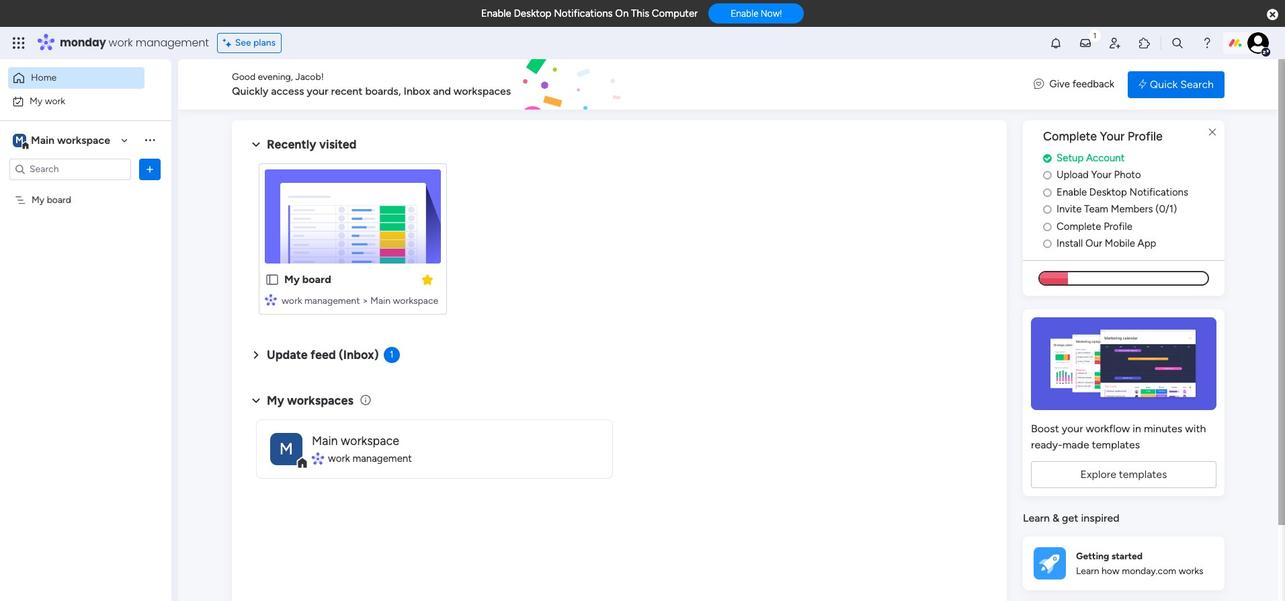 Task type: locate. For each thing, give the bounding box(es) containing it.
main right >
[[371, 295, 391, 307]]

my board right public board "icon"
[[284, 273, 331, 286]]

your down jacob!
[[307, 85, 329, 98]]

circle o image inside upload your photo link
[[1044, 170, 1052, 180]]

1 horizontal spatial my board
[[284, 273, 331, 286]]

1 vertical spatial notifications
[[1130, 186, 1189, 198]]

2 vertical spatial main
[[312, 434, 338, 448]]

workspaces right and
[[454, 85, 511, 98]]

enable for enable desktop notifications on this computer
[[481, 7, 512, 20]]

circle o image inside enable desktop notifications link
[[1044, 187, 1052, 198]]

ready-
[[1032, 438, 1063, 451]]

made
[[1063, 438, 1090, 451]]

circle o image for install
[[1044, 239, 1052, 249]]

enable for enable desktop notifications
[[1057, 186, 1088, 198]]

0 horizontal spatial m
[[15, 134, 23, 146]]

search everything image
[[1171, 36, 1185, 50]]

main workspace up "work management"
[[312, 434, 399, 448]]

options image
[[143, 162, 157, 176]]

workspace image
[[13, 133, 26, 148], [270, 433, 303, 465]]

circle o image inside invite team members (0/1) link
[[1044, 205, 1052, 215]]

circle o image left complete profile
[[1044, 222, 1052, 232]]

app
[[1138, 238, 1157, 250]]

my right public board "icon"
[[284, 273, 300, 286]]

setup
[[1057, 152, 1084, 164]]

monday work management
[[60, 35, 209, 50]]

desktop for enable desktop notifications
[[1090, 186, 1128, 198]]

my
[[30, 95, 43, 107], [32, 194, 45, 205], [284, 273, 300, 286], [267, 393, 284, 408]]

1 circle o image from the top
[[1044, 187, 1052, 198]]

1 vertical spatial circle o image
[[1044, 205, 1052, 215]]

board inside my board list box
[[47, 194, 71, 205]]

1 horizontal spatial main
[[312, 434, 338, 448]]

enable
[[481, 7, 512, 20], [731, 8, 759, 19], [1057, 186, 1088, 198]]

1 vertical spatial workspace image
[[270, 433, 303, 465]]

see
[[235, 37, 251, 48]]

your
[[307, 85, 329, 98], [1062, 422, 1084, 435]]

management
[[136, 35, 209, 50], [305, 295, 360, 307], [353, 452, 412, 465]]

complete up install
[[1057, 220, 1102, 233]]

1
[[390, 349, 394, 360]]

feedback
[[1073, 78, 1115, 90]]

workspaces inside good evening, jacob! quickly access your recent boards, inbox and workspaces
[[454, 85, 511, 98]]

my board list box
[[0, 186, 171, 393]]

profile
[[1128, 129, 1163, 144], [1104, 220, 1133, 233]]

templates right explore
[[1120, 468, 1168, 481]]

3 circle o image from the top
[[1044, 222, 1052, 232]]

account
[[1087, 152, 1125, 164]]

work
[[109, 35, 133, 50], [45, 95, 65, 107], [282, 295, 302, 307], [328, 452, 350, 465]]

quickly
[[232, 85, 269, 98]]

0 horizontal spatial main workspace
[[31, 133, 110, 146]]

1 horizontal spatial your
[[1062, 422, 1084, 435]]

management for work management > main workspace
[[305, 295, 360, 307]]

invite
[[1057, 203, 1082, 215]]

0 horizontal spatial workspaces
[[287, 393, 354, 408]]

0 vertical spatial circle o image
[[1044, 187, 1052, 198]]

2 vertical spatial workspace
[[341, 434, 399, 448]]

getting started learn how monday.com works
[[1077, 550, 1204, 577]]

invite members image
[[1109, 36, 1122, 50]]

work management
[[328, 452, 412, 465]]

help image
[[1201, 36, 1215, 50]]

circle o image for enable
[[1044, 187, 1052, 198]]

2 vertical spatial circle o image
[[1044, 222, 1052, 232]]

0 horizontal spatial enable
[[481, 7, 512, 20]]

2 circle o image from the top
[[1044, 239, 1052, 249]]

0 vertical spatial main workspace
[[31, 133, 110, 146]]

circle o image down check circle icon
[[1044, 187, 1052, 198]]

my board down search in workspace field
[[32, 194, 71, 205]]

0 vertical spatial circle o image
[[1044, 170, 1052, 180]]

1 vertical spatial learn
[[1077, 566, 1100, 577]]

2 circle o image from the top
[[1044, 205, 1052, 215]]

0 vertical spatial workspaces
[[454, 85, 511, 98]]

1 vertical spatial circle o image
[[1044, 239, 1052, 249]]

learn down getting
[[1077, 566, 1100, 577]]

0 vertical spatial board
[[47, 194, 71, 205]]

your for complete
[[1101, 129, 1125, 144]]

notifications up (0/1)
[[1130, 186, 1189, 198]]

complete profile
[[1057, 220, 1133, 233]]

0 horizontal spatial main
[[31, 133, 55, 146]]

dapulse close image
[[1268, 8, 1279, 22]]

0 vertical spatial desktop
[[514, 7, 552, 20]]

1 horizontal spatial workspaces
[[454, 85, 511, 98]]

1 vertical spatial your
[[1062, 422, 1084, 435]]

1 vertical spatial workspace
[[393, 295, 439, 307]]

v2 user feedback image
[[1034, 77, 1045, 92]]

0 horizontal spatial board
[[47, 194, 71, 205]]

and
[[433, 85, 451, 98]]

templates down workflow
[[1093, 438, 1141, 451]]

monday.com
[[1123, 566, 1177, 577]]

main
[[31, 133, 55, 146], [371, 295, 391, 307], [312, 434, 338, 448]]

my inside my board list box
[[32, 194, 45, 205]]

recently visited
[[267, 137, 357, 152]]

>
[[362, 295, 368, 307]]

1 horizontal spatial board
[[302, 273, 331, 286]]

0 vertical spatial your
[[1101, 129, 1125, 144]]

enable desktop notifications
[[1057, 186, 1189, 198]]

1 vertical spatial your
[[1092, 169, 1112, 181]]

workspace inside 'element'
[[57, 133, 110, 146]]

1 horizontal spatial main workspace
[[312, 434, 399, 448]]

0 vertical spatial your
[[307, 85, 329, 98]]

templates
[[1093, 438, 1141, 451], [1120, 468, 1168, 481]]

notifications image
[[1050, 36, 1063, 50]]

0 vertical spatial templates
[[1093, 438, 1141, 451]]

workspace up "work management"
[[341, 434, 399, 448]]

your up made
[[1062, 422, 1084, 435]]

my board
[[32, 194, 71, 205], [284, 273, 331, 286]]

circle o image for invite
[[1044, 205, 1052, 215]]

0 horizontal spatial workspace image
[[13, 133, 26, 148]]

circle o image inside 'install our mobile app' link
[[1044, 239, 1052, 249]]

v2 bolt switch image
[[1139, 77, 1147, 92]]

board down search in workspace field
[[47, 194, 71, 205]]

computer
[[652, 7, 698, 20]]

install
[[1057, 238, 1084, 250]]

recently
[[267, 137, 317, 152]]

complete
[[1044, 129, 1098, 144], [1057, 220, 1102, 233]]

2 vertical spatial management
[[353, 452, 412, 465]]

profile up setup account link
[[1128, 129, 1163, 144]]

my down home
[[30, 95, 43, 107]]

my work
[[30, 95, 65, 107]]

explore templates
[[1081, 468, 1168, 481]]

board
[[47, 194, 71, 205], [302, 273, 331, 286]]

quick
[[1151, 78, 1178, 90]]

workspace down remove from favorites 'image'
[[393, 295, 439, 307]]

0 vertical spatial m
[[15, 134, 23, 146]]

1 circle o image from the top
[[1044, 170, 1052, 180]]

select product image
[[12, 36, 26, 50]]

0 vertical spatial complete
[[1044, 129, 1098, 144]]

1 horizontal spatial desktop
[[1090, 186, 1128, 198]]

close my workspaces image
[[248, 393, 264, 409]]

photo
[[1115, 169, 1142, 181]]

1 vertical spatial main
[[371, 295, 391, 307]]

search
[[1181, 78, 1215, 90]]

0 vertical spatial learn
[[1024, 512, 1050, 524]]

0 vertical spatial workspace image
[[13, 133, 26, 148]]

minutes
[[1145, 422, 1183, 435]]

your down account
[[1092, 169, 1112, 181]]

1 vertical spatial desktop
[[1090, 186, 1128, 198]]

option
[[0, 188, 171, 190]]

profile down invite team members (0/1)
[[1104, 220, 1133, 233]]

get
[[1063, 512, 1079, 524]]

work down home
[[45, 95, 65, 107]]

0 horizontal spatial desktop
[[514, 7, 552, 20]]

learn left &
[[1024, 512, 1050, 524]]

1 vertical spatial templates
[[1120, 468, 1168, 481]]

circle o image inside complete profile link
[[1044, 222, 1052, 232]]

circle o image left install
[[1044, 239, 1052, 249]]

getting
[[1077, 550, 1110, 562]]

0 horizontal spatial your
[[307, 85, 329, 98]]

started
[[1112, 550, 1143, 562]]

board right public board "icon"
[[302, 273, 331, 286]]

workflow
[[1086, 422, 1131, 435]]

0 vertical spatial main
[[31, 133, 55, 146]]

circle o image
[[1044, 170, 1052, 180], [1044, 205, 1052, 215], [1044, 222, 1052, 232]]

notifications for enable desktop notifications
[[1130, 186, 1189, 198]]

my inside my work button
[[30, 95, 43, 107]]

enable now! button
[[709, 4, 805, 24]]

1 vertical spatial complete
[[1057, 220, 1102, 233]]

1 horizontal spatial learn
[[1077, 566, 1100, 577]]

visited
[[319, 137, 357, 152]]

main workspace up search in workspace field
[[31, 133, 110, 146]]

team
[[1085, 203, 1109, 215]]

1 vertical spatial board
[[302, 273, 331, 286]]

workspaces down update feed (inbox)
[[287, 393, 354, 408]]

circle o image left invite
[[1044, 205, 1052, 215]]

workspace up search in workspace field
[[57, 133, 110, 146]]

1 vertical spatial management
[[305, 295, 360, 307]]

inbox image
[[1079, 36, 1093, 50]]

my down search in workspace field
[[32, 194, 45, 205]]

notifications left on
[[554, 7, 613, 20]]

templates inside boost your workflow in minutes with ready-made templates
[[1093, 438, 1141, 451]]

your
[[1101, 129, 1125, 144], [1092, 169, 1112, 181]]

0 horizontal spatial notifications
[[554, 7, 613, 20]]

enable desktop notifications on this computer
[[481, 7, 698, 20]]

1 image
[[1089, 28, 1102, 43]]

m
[[15, 134, 23, 146], [280, 439, 293, 458]]

0 vertical spatial notifications
[[554, 7, 613, 20]]

2 horizontal spatial enable
[[1057, 186, 1088, 198]]

with
[[1186, 422, 1207, 435]]

complete profile link
[[1044, 219, 1225, 234]]

quick search
[[1151, 78, 1215, 90]]

1 horizontal spatial notifications
[[1130, 186, 1189, 198]]

monday
[[60, 35, 106, 50]]

install our mobile app
[[1057, 238, 1157, 250]]

0 horizontal spatial learn
[[1024, 512, 1050, 524]]

open update feed (inbox) image
[[248, 347, 264, 363]]

circle o image down check circle icon
[[1044, 170, 1052, 180]]

1 horizontal spatial m
[[280, 439, 293, 458]]

learn
[[1024, 512, 1050, 524], [1077, 566, 1100, 577]]

quick search button
[[1129, 71, 1225, 98]]

inbox
[[404, 85, 431, 98]]

your up account
[[1101, 129, 1125, 144]]

0 horizontal spatial my board
[[32, 194, 71, 205]]

your inside good evening, jacob! quickly access your recent boards, inbox and workspaces
[[307, 85, 329, 98]]

enable for enable now!
[[731, 8, 759, 19]]

workspace
[[57, 133, 110, 146], [393, 295, 439, 307], [341, 434, 399, 448]]

&
[[1053, 512, 1060, 524]]

invite team members (0/1)
[[1057, 203, 1178, 215]]

circle o image
[[1044, 187, 1052, 198], [1044, 239, 1052, 249]]

upload
[[1057, 169, 1089, 181]]

enable inside button
[[731, 8, 759, 19]]

complete up the setup
[[1044, 129, 1098, 144]]

main workspace
[[31, 133, 110, 146], [312, 434, 399, 448]]

main down the my work
[[31, 133, 55, 146]]

main inside workspace selection 'element'
[[31, 133, 55, 146]]

0 vertical spatial workspace
[[57, 133, 110, 146]]

1 vertical spatial workspaces
[[287, 393, 354, 408]]

0 vertical spatial my board
[[32, 194, 71, 205]]

1 horizontal spatial enable
[[731, 8, 759, 19]]

complete for complete your profile
[[1044, 129, 1098, 144]]

complete for complete profile
[[1057, 220, 1102, 233]]

main down my workspaces on the bottom left of the page
[[312, 434, 338, 448]]

works
[[1179, 566, 1204, 577]]

0 vertical spatial profile
[[1128, 129, 1163, 144]]



Task type: vqa. For each thing, say whether or not it's contained in the screenshot.
Now!
yes



Task type: describe. For each thing, give the bounding box(es) containing it.
(0/1)
[[1156, 203, 1178, 215]]

remove from favorites image
[[421, 273, 434, 286]]

workspace selection element
[[13, 132, 112, 150]]

upload your photo link
[[1044, 168, 1225, 183]]

your for upload
[[1092, 169, 1112, 181]]

close recently visited image
[[248, 137, 264, 153]]

my right close my workspaces icon in the bottom of the page
[[267, 393, 284, 408]]

now!
[[761, 8, 782, 19]]

m inside workspace selection 'element'
[[15, 134, 23, 146]]

update feed (inbox)
[[267, 348, 379, 362]]

feed
[[311, 348, 336, 362]]

setup account
[[1057, 152, 1125, 164]]

good
[[232, 71, 256, 83]]

home button
[[8, 67, 145, 89]]

workspace image inside 'element'
[[13, 133, 26, 148]]

inspired
[[1082, 512, 1120, 524]]

plans
[[254, 37, 276, 48]]

circle o image for complete
[[1044, 222, 1052, 232]]

templates inside explore templates button
[[1120, 468, 1168, 481]]

install our mobile app link
[[1044, 236, 1225, 251]]

update
[[267, 348, 308, 362]]

members
[[1111, 203, 1154, 215]]

my board inside list box
[[32, 194, 71, 205]]

1 vertical spatial m
[[280, 439, 293, 458]]

enable now!
[[731, 8, 782, 19]]

enable desktop notifications link
[[1044, 185, 1225, 200]]

apps image
[[1139, 36, 1152, 50]]

explore templates button
[[1032, 461, 1217, 488]]

getting started element
[[1024, 537, 1225, 591]]

2 horizontal spatial main
[[371, 295, 391, 307]]

learn inside the getting started learn how monday.com works
[[1077, 566, 1100, 577]]

work management > main workspace
[[282, 295, 439, 307]]

check circle image
[[1044, 153, 1052, 163]]

workspace options image
[[143, 133, 157, 147]]

work up update
[[282, 295, 302, 307]]

work inside my work button
[[45, 95, 65, 107]]

1 horizontal spatial workspace image
[[270, 433, 303, 465]]

0 vertical spatial management
[[136, 35, 209, 50]]

circle o image for upload
[[1044, 170, 1052, 180]]

work down my workspaces on the bottom left of the page
[[328, 452, 350, 465]]

your inside boost your workflow in minutes with ready-made templates
[[1062, 422, 1084, 435]]

give feedback
[[1050, 78, 1115, 90]]

templates image image
[[1036, 317, 1213, 410]]

boards,
[[365, 85, 401, 98]]

home
[[31, 72, 57, 83]]

evening,
[[258, 71, 293, 83]]

boost your workflow in minutes with ready-made templates
[[1032, 422, 1207, 451]]

setup account link
[[1044, 151, 1225, 166]]

see plans
[[235, 37, 276, 48]]

this
[[631, 7, 650, 20]]

jacob!
[[296, 71, 324, 83]]

public board image
[[265, 272, 280, 287]]

boost
[[1032, 422, 1060, 435]]

1 vertical spatial main workspace
[[312, 434, 399, 448]]

recent
[[331, 85, 363, 98]]

explore
[[1081, 468, 1117, 481]]

mobile
[[1105, 238, 1136, 250]]

on
[[615, 7, 629, 20]]

invite team members (0/1) link
[[1044, 202, 1225, 217]]

in
[[1133, 422, 1142, 435]]

dapulse x slim image
[[1205, 124, 1221, 141]]

see plans button
[[217, 33, 282, 53]]

upload your photo
[[1057, 169, 1142, 181]]

Search in workspace field
[[28, 161, 112, 177]]

work right the monday
[[109, 35, 133, 50]]

(inbox)
[[339, 348, 379, 362]]

notifications for enable desktop notifications on this computer
[[554, 7, 613, 20]]

give
[[1050, 78, 1071, 90]]

my work button
[[8, 90, 145, 112]]

my workspaces
[[267, 393, 354, 408]]

1 vertical spatial profile
[[1104, 220, 1133, 233]]

learn & get inspired
[[1024, 512, 1120, 524]]

main workspace inside workspace selection 'element'
[[31, 133, 110, 146]]

desktop for enable desktop notifications on this computer
[[514, 7, 552, 20]]

our
[[1086, 238, 1103, 250]]

jacob simon image
[[1248, 32, 1270, 54]]

1 vertical spatial my board
[[284, 273, 331, 286]]

how
[[1102, 566, 1120, 577]]

complete your profile
[[1044, 129, 1163, 144]]

management for work management
[[353, 452, 412, 465]]

access
[[271, 85, 304, 98]]

good evening, jacob! quickly access your recent boards, inbox and workspaces
[[232, 71, 511, 98]]



